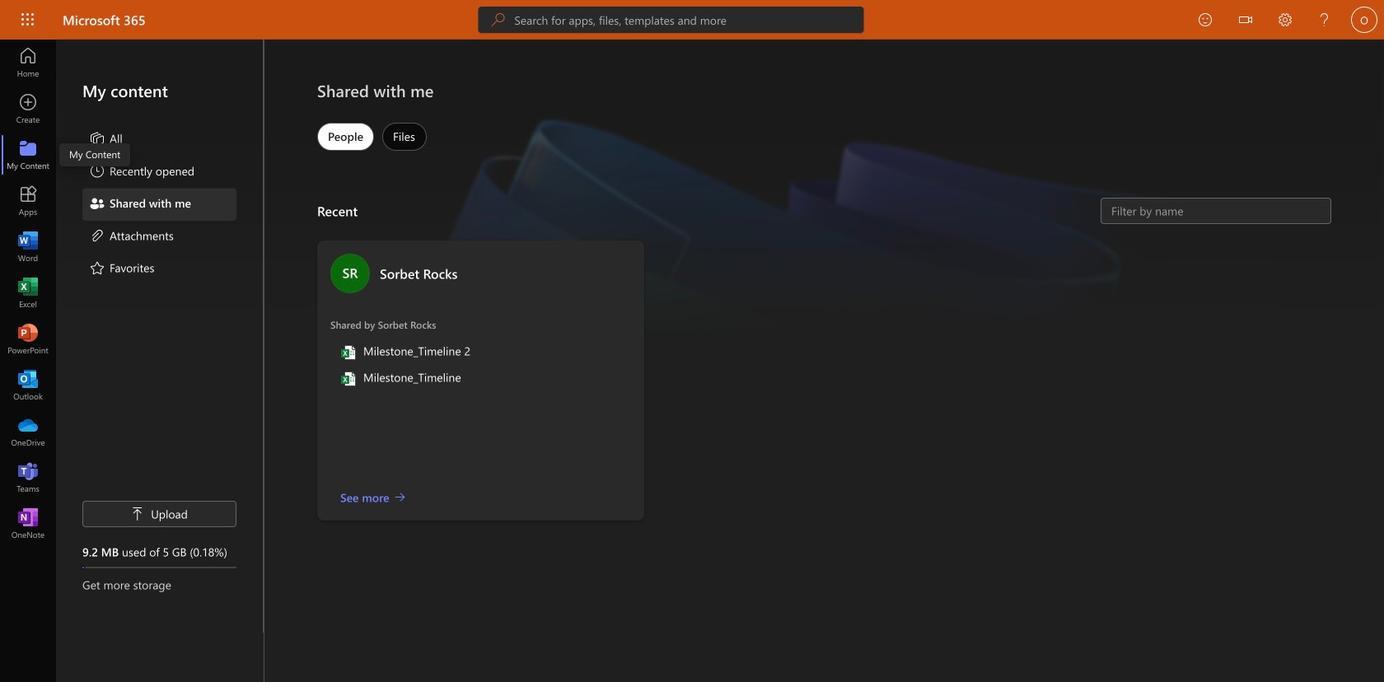 Task type: locate. For each thing, give the bounding box(es) containing it.
excel image
[[340, 341, 357, 361], [340, 344, 357, 361], [340, 371, 357, 387]]

o image
[[1351, 7, 1378, 33]]

tab
[[313, 123, 378, 151], [378, 123, 431, 151]]

tooltip
[[59, 143, 130, 166]]

status
[[1101, 198, 1332, 224]]

banner
[[0, 0, 1384, 42]]

1 horizontal spatial excel image
[[340, 368, 357, 387]]

powerpoint image
[[20, 331, 36, 348]]

my content image
[[20, 147, 36, 163]]

menu
[[82, 124, 236, 285]]

excel image
[[20, 285, 36, 302], [340, 368, 357, 387]]

None search field
[[478, 7, 864, 33]]

application
[[0, 40, 1384, 682]]

0 horizontal spatial excel image
[[20, 285, 36, 302]]

tab list
[[313, 119, 431, 155]]

onedrive image
[[20, 424, 36, 440]]

1 excel image from the top
[[340, 341, 357, 361]]

2 excel image from the top
[[340, 344, 357, 361]]

shared by sorbet rocks group
[[317, 241, 644, 521]]

1 vertical spatial excel image
[[340, 368, 357, 387]]

excel image inside shared by sorbet rocks 'group'
[[340, 368, 357, 387]]

Search box. Suggestions appear as you type. search field
[[514, 7, 864, 33]]

word image
[[20, 239, 36, 255]]

navigation
[[0, 40, 56, 547]]



Task type: describe. For each thing, give the bounding box(es) containing it.
my content left pane navigation navigation
[[56, 40, 264, 633]]

1 tab from the left
[[313, 123, 378, 151]]

Filter by name text field
[[1110, 203, 1323, 219]]

apps image
[[20, 193, 36, 209]]

0 vertical spatial excel image
[[20, 285, 36, 302]]

2 tab from the left
[[378, 123, 431, 151]]

onenote image
[[20, 516, 36, 532]]

create image
[[20, 101, 36, 117]]

3 excel image from the top
[[340, 371, 357, 387]]

menu inside the my content left pane navigation navigation
[[82, 124, 236, 285]]

home image
[[20, 54, 36, 71]]

teams image
[[20, 470, 36, 486]]

outlook image
[[20, 377, 36, 394]]



Task type: vqa. For each thing, say whether or not it's contained in the screenshot.
block
no



